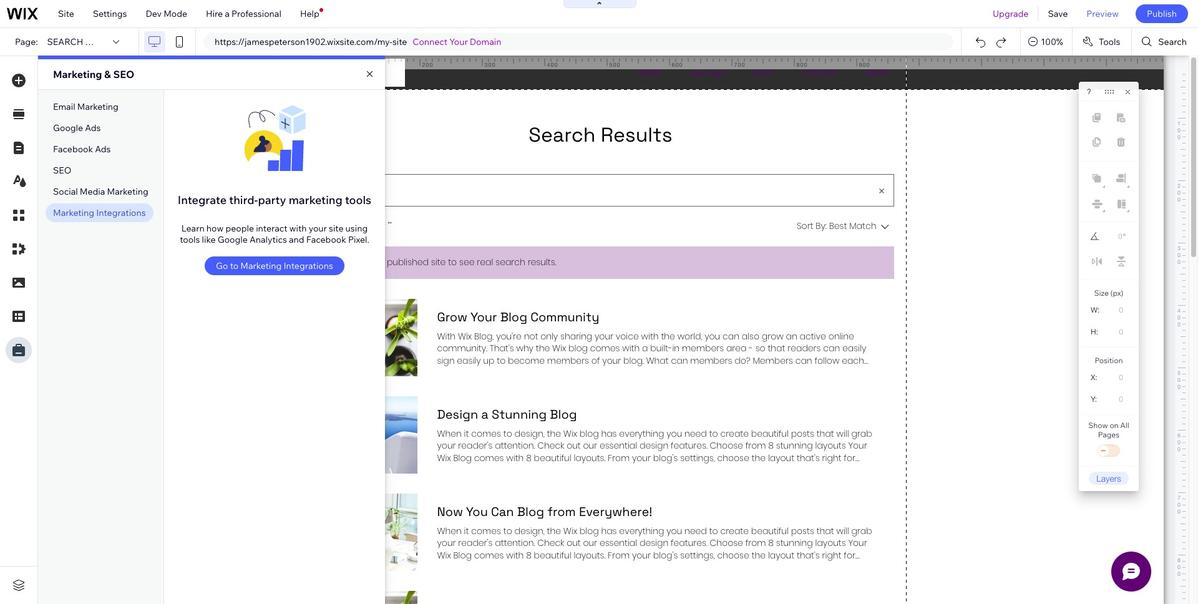 Task type: describe. For each thing, give the bounding box(es) containing it.
hire
[[206, 8, 223, 19]]

x:
[[1091, 373, 1098, 382]]

preview
[[1087, 8, 1119, 19]]

marketing down social at top left
[[53, 207, 94, 218]]

like
[[202, 234, 216, 245]]

100%
[[1041, 36, 1063, 47]]

email
[[53, 101, 75, 112]]

and
[[289, 234, 304, 245]]

marketing up google ads
[[77, 101, 119, 112]]

500
[[609, 61, 621, 68]]

w:
[[1091, 306, 1100, 315]]

your
[[309, 223, 327, 234]]

1 horizontal spatial seo
[[113, 68, 134, 81]]

facebook ads
[[53, 144, 111, 155]]

hire a professional
[[206, 8, 281, 19]]

marketing left & at left top
[[53, 68, 102, 81]]

search button
[[1132, 28, 1198, 56]]

domain
[[470, 36, 501, 47]]

a
[[225, 8, 230, 19]]

save button
[[1039, 0, 1077, 27]]

social
[[53, 186, 78, 197]]

learn
[[182, 223, 205, 234]]

professional
[[232, 8, 281, 19]]

go
[[216, 260, 228, 272]]

with
[[289, 223, 307, 234]]

third-
[[229, 193, 258, 207]]

go to marketing integrations button
[[205, 257, 344, 275]]

results
[[85, 36, 124, 47]]

how
[[207, 223, 224, 234]]

integrate
[[178, 193, 227, 207]]

all
[[1121, 421, 1130, 430]]

google ads
[[53, 122, 101, 134]]

marketing inside button
[[240, 260, 282, 272]]

800
[[797, 61, 808, 68]]

marketing integrations
[[53, 207, 146, 218]]

100% button
[[1021, 28, 1072, 56]]

settings
[[93, 8, 127, 19]]

connect
[[413, 36, 448, 47]]

1 vertical spatial seo
[[53, 165, 71, 176]]

y:
[[1091, 395, 1097, 404]]

layers
[[1097, 473, 1121, 484]]

integrations inside button
[[284, 260, 333, 272]]

pages
[[1098, 430, 1120, 439]]

size
[[1094, 288, 1109, 298]]

700
[[734, 61, 746, 68]]

0 horizontal spatial google
[[53, 122, 83, 134]]

to
[[230, 260, 238, 272]]

search
[[47, 36, 83, 47]]

show
[[1089, 421, 1108, 430]]

preview button
[[1077, 0, 1128, 27]]

ads for google ads
[[85, 122, 101, 134]]

300
[[485, 61, 496, 68]]



Task type: vqa. For each thing, say whether or not it's contained in the screenshot.
the left site
yes



Task type: locate. For each thing, give the bounding box(es) containing it.
tools
[[1099, 36, 1121, 47]]

dev
[[146, 8, 162, 19]]

using
[[346, 223, 368, 234]]

tools button
[[1073, 28, 1132, 56]]

0 vertical spatial site
[[393, 36, 407, 47]]

facebook
[[53, 144, 93, 155], [306, 234, 346, 245]]

site inside learn how people interact with your site using tools like google analytics and facebook pixel.
[[329, 223, 344, 234]]

media
[[80, 186, 105, 197]]

search results
[[47, 36, 124, 47]]

facebook inside learn how people interact with your site using tools like google analytics and facebook pixel.
[[306, 234, 346, 245]]

seo right & at left top
[[113, 68, 134, 81]]

help
[[300, 8, 319, 19]]

google down email
[[53, 122, 83, 134]]

? button
[[1087, 87, 1091, 96]]

site
[[58, 8, 74, 19]]

marketing right to
[[240, 260, 282, 272]]

upgrade
[[993, 8, 1029, 19]]

0 vertical spatial ads
[[85, 122, 101, 134]]

mode
[[164, 8, 187, 19]]

interact
[[256, 223, 288, 234]]

0 vertical spatial google
[[53, 122, 83, 134]]

1 horizontal spatial facebook
[[306, 234, 346, 245]]

&
[[104, 68, 111, 81]]

marketing
[[289, 193, 343, 207]]

social media marketing
[[53, 186, 148, 197]]

switch
[[1097, 443, 1122, 460]]

?
[[1087, 87, 1091, 96]]

your
[[450, 36, 468, 47]]

marketing
[[53, 68, 102, 81], [77, 101, 119, 112], [107, 186, 148, 197], [53, 207, 94, 218], [240, 260, 282, 272]]

pixel.
[[348, 234, 369, 245]]

1 vertical spatial integrations
[[284, 260, 333, 272]]

marketing & seo
[[53, 68, 134, 81]]

1 horizontal spatial site
[[393, 36, 407, 47]]

0 vertical spatial integrations
[[96, 207, 146, 218]]

0 horizontal spatial seo
[[53, 165, 71, 176]]

position
[[1095, 356, 1123, 365]]

None text field
[[1106, 228, 1123, 245], [1104, 301, 1128, 318], [1105, 323, 1128, 340], [1106, 228, 1123, 245], [1104, 301, 1128, 318], [1105, 323, 1128, 340]]

google inside learn how people interact with your site using tools like google analytics and facebook pixel.
[[218, 234, 248, 245]]

ads for facebook ads
[[95, 144, 111, 155]]

1 vertical spatial facebook
[[306, 234, 346, 245]]

0 horizontal spatial tools
[[180, 234, 200, 245]]

site left connect at the left top of the page
[[393, 36, 407, 47]]

°
[[1123, 232, 1126, 241]]

ads
[[85, 122, 101, 134], [95, 144, 111, 155]]

size (px)
[[1094, 288, 1124, 298]]

on
[[1110, 421, 1119, 430]]

tools inside learn how people interact with your site using tools like google analytics and facebook pixel.
[[180, 234, 200, 245]]

integrate third-party marketing tools
[[178, 193, 371, 207]]

0 vertical spatial seo
[[113, 68, 134, 81]]

200
[[422, 61, 433, 68]]

tools left "like"
[[180, 234, 200, 245]]

publish button
[[1136, 4, 1188, 23]]

tools up using
[[345, 193, 371, 207]]

publish
[[1147, 8, 1177, 19]]

https://jamespeterson1902.wixsite.com/my-site connect your domain
[[215, 36, 501, 47]]

1 vertical spatial google
[[218, 234, 248, 245]]

1 horizontal spatial google
[[218, 234, 248, 245]]

site right your at the left of the page
[[329, 223, 344, 234]]

save
[[1048, 8, 1068, 19]]

integrations down the social media marketing
[[96, 207, 146, 218]]

(px)
[[1111, 288, 1124, 298]]

go to marketing integrations
[[216, 260, 333, 272]]

0 horizontal spatial integrations
[[96, 207, 146, 218]]

1 vertical spatial tools
[[180, 234, 200, 245]]

site
[[393, 36, 407, 47], [329, 223, 344, 234]]

ads down email marketing
[[85, 122, 101, 134]]

marketing right media on the top left of the page
[[107, 186, 148, 197]]

party
[[258, 193, 286, 207]]

0 horizontal spatial site
[[329, 223, 344, 234]]

1 horizontal spatial integrations
[[284, 260, 333, 272]]

dev mode
[[146, 8, 187, 19]]

integrations
[[96, 207, 146, 218], [284, 260, 333, 272]]

google
[[53, 122, 83, 134], [218, 234, 248, 245]]

0 vertical spatial tools
[[345, 193, 371, 207]]

0 horizontal spatial facebook
[[53, 144, 93, 155]]

None text field
[[1104, 369, 1128, 386], [1104, 391, 1128, 408], [1104, 369, 1128, 386], [1104, 391, 1128, 408]]

seo up social at top left
[[53, 165, 71, 176]]

facebook down google ads
[[53, 144, 93, 155]]

google right "like"
[[218, 234, 248, 245]]

layers button
[[1089, 472, 1129, 485]]

email marketing
[[53, 101, 119, 112]]

search
[[1159, 36, 1187, 47]]

900
[[859, 61, 870, 68]]

1 vertical spatial ads
[[95, 144, 111, 155]]

facebook right and
[[306, 234, 346, 245]]

https://jamespeterson1902.wixsite.com/my-
[[215, 36, 393, 47]]

learn how people interact with your site using tools like google analytics and facebook pixel.
[[180, 223, 369, 245]]

integrations down and
[[284, 260, 333, 272]]

seo
[[113, 68, 134, 81], [53, 165, 71, 176]]

1 horizontal spatial tools
[[345, 193, 371, 207]]

h:
[[1091, 328, 1099, 336]]

people
[[226, 223, 254, 234]]

0 vertical spatial facebook
[[53, 144, 93, 155]]

1 vertical spatial site
[[329, 223, 344, 234]]

ads down google ads
[[95, 144, 111, 155]]

analytics
[[250, 234, 287, 245]]

show on all pages
[[1089, 421, 1130, 439]]

600
[[672, 61, 683, 68]]

tools
[[345, 193, 371, 207], [180, 234, 200, 245]]

400
[[547, 61, 558, 68]]



